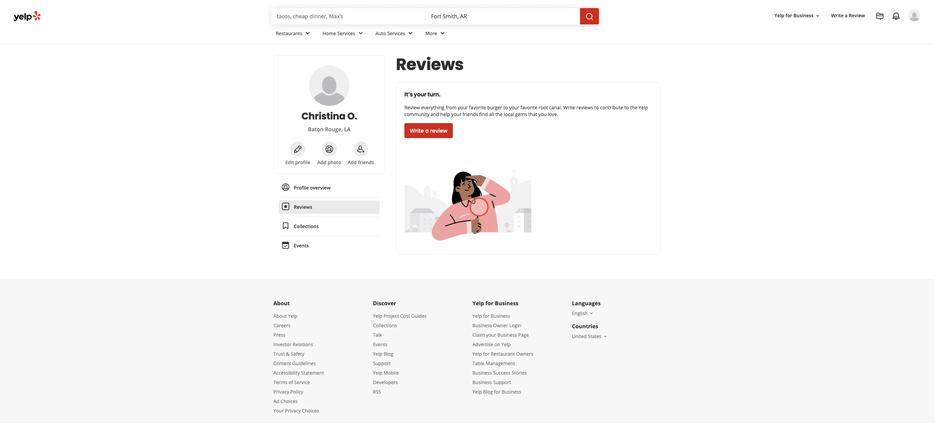 Task type: vqa. For each thing, say whether or not it's contained in the screenshot.
the right 16 checkmark v2 image
no



Task type: locate. For each thing, give the bounding box(es) containing it.
rss link
[[373, 389, 381, 395]]

review everything from your favorite burger to your favorite root canal. write reviews to contribute to the yelp community and help your friends find all the local gems that you love.
[[404, 104, 648, 117]]

24 chevron down v2 image right 'auto services'
[[406, 29, 415, 37]]

reviews right 24 review v2 icon
[[294, 204, 312, 210]]

yelp mobile link
[[373, 370, 399, 376]]

about up the about yelp "link"
[[273, 300, 290, 307]]

the right "contribute"
[[630, 104, 637, 111]]

1 vertical spatial events
[[373, 341, 387, 348]]

write a review link
[[404, 123, 453, 138]]

events right the "24 event v2" image
[[294, 242, 309, 249]]

terms of service link
[[273, 379, 310, 385]]

yelp blog for business link
[[472, 389, 521, 395]]

24 chevron down v2 image right restaurants
[[304, 29, 312, 37]]

favorite up find
[[469, 104, 486, 111]]

trust & safety link
[[273, 351, 304, 357]]

1 vertical spatial about
[[273, 313, 287, 319]]

1 horizontal spatial services
[[387, 30, 405, 36]]

0 horizontal spatial none field
[[277, 13, 420, 20]]

add right photo
[[348, 159, 357, 166]]

table management link
[[472, 360, 515, 367]]

16 chevron down v2 image inside yelp for business "button"
[[815, 13, 820, 19]]

1 horizontal spatial yelp for business
[[775, 12, 814, 19]]

a left projects icon
[[845, 12, 848, 19]]

add left photo
[[317, 159, 326, 166]]

support inside yelp for business business owner login claim your business page advertise on yelp yelp for restaurant owners table management business success stories business support yelp blog for business
[[493, 379, 511, 385]]

0 horizontal spatial services
[[337, 30, 355, 36]]

the right all
[[495, 111, 503, 117]]

1 none field from the left
[[277, 13, 420, 20]]

advertise on yelp link
[[472, 341, 511, 348]]

to right reviews
[[594, 104, 599, 111]]

content
[[273, 360, 291, 367]]

support
[[373, 360, 391, 367], [493, 379, 511, 385]]

profile
[[295, 159, 310, 166]]

0 horizontal spatial blog
[[384, 351, 393, 357]]

more link
[[420, 24, 452, 44]]

0 horizontal spatial collections
[[294, 223, 319, 229]]

0 vertical spatial a
[[845, 12, 848, 19]]

business
[[793, 12, 814, 19], [495, 300, 519, 307], [491, 313, 510, 319], [472, 322, 492, 329], [497, 332, 517, 338], [472, 370, 492, 376], [472, 379, 492, 385], [502, 389, 521, 395]]

0 horizontal spatial choices
[[281, 398, 298, 404]]

1 horizontal spatial support
[[493, 379, 511, 385]]

0 vertical spatial collections
[[294, 223, 319, 229]]

add friends image
[[357, 145, 365, 153]]

16 chevron down v2 image inside united states popup button
[[603, 334, 608, 339]]

for inside "button"
[[786, 12, 792, 19]]

1 horizontal spatial add
[[348, 159, 357, 166]]

&
[[286, 351, 290, 357]]

edit
[[285, 159, 294, 166]]

yelp for business link
[[472, 313, 510, 319]]

1 horizontal spatial choices
[[302, 407, 319, 414]]

christina o. baton rouge, la
[[301, 110, 357, 133]]

auto services
[[376, 30, 405, 36]]

16 chevron down v2 image right states
[[603, 334, 608, 339]]

yelp project cost guides link
[[373, 313, 427, 319]]

1 horizontal spatial events
[[373, 341, 387, 348]]

2 24 chevron down v2 image from the left
[[357, 29, 365, 37]]

0 horizontal spatial reviews
[[294, 204, 312, 210]]

on
[[494, 341, 500, 348]]

user actions element
[[769, 8, 930, 50]]

1 about from the top
[[273, 300, 290, 307]]

service
[[294, 379, 310, 385]]

yelp inside about yelp careers press investor relations trust & safety content guidelines accessibility statement terms of service privacy policy ad choices your privacy choices
[[288, 313, 297, 319]]

0 vertical spatial friends
[[463, 111, 478, 117]]

privacy down ad choices link
[[285, 407, 301, 414]]

support down yelp blog link
[[373, 360, 391, 367]]

24 chevron down v2 image right more
[[439, 29, 447, 37]]

claim
[[472, 332, 485, 338]]

1 vertical spatial support
[[493, 379, 511, 385]]

collections link down reviews menu item
[[279, 220, 380, 233]]

of
[[289, 379, 293, 385]]

statement
[[301, 370, 324, 376]]

1 horizontal spatial write
[[563, 104, 575, 111]]

developers link
[[373, 379, 398, 385]]

services right home
[[337, 30, 355, 36]]

0 vertical spatial write
[[831, 12, 844, 19]]

24 chevron down v2 image left auto
[[357, 29, 365, 37]]

your down from
[[451, 111, 461, 117]]

mobile
[[384, 370, 399, 376]]

1 horizontal spatial friends
[[463, 111, 478, 117]]

write a review link
[[829, 10, 868, 22]]

1 horizontal spatial none field
[[431, 13, 575, 20]]

reviews
[[396, 53, 464, 76], [294, 204, 312, 210]]

1 vertical spatial write
[[563, 104, 575, 111]]

1 horizontal spatial review
[[849, 12, 865, 19]]

1 to from the left
[[503, 104, 508, 111]]

1 vertical spatial events link
[[373, 341, 387, 348]]

3 to from the left
[[624, 104, 629, 111]]

careers
[[273, 322, 291, 329]]

collections down project at the bottom left of the page
[[373, 322, 397, 329]]

profile overview link
[[279, 181, 380, 195]]

yelp
[[775, 12, 784, 19], [639, 104, 648, 111], [472, 300, 484, 307], [288, 313, 297, 319], [373, 313, 382, 319], [472, 313, 482, 319], [501, 341, 511, 348], [373, 351, 382, 357], [472, 351, 482, 357], [373, 370, 382, 376], [472, 389, 482, 395]]

review left projects icon
[[849, 12, 865, 19]]

1 vertical spatial a
[[425, 127, 429, 135]]

2 horizontal spatial write
[[831, 12, 844, 19]]

1 vertical spatial yelp for business
[[472, 300, 519, 307]]

1 horizontal spatial 16 chevron down v2 image
[[815, 13, 820, 19]]

2 add from the left
[[348, 159, 357, 166]]

home
[[323, 30, 336, 36]]

reviews up turn. in the top of the page
[[396, 53, 464, 76]]

home services link
[[317, 24, 370, 44]]

0 vertical spatial about
[[273, 300, 290, 307]]

it's your turn.
[[404, 91, 440, 98]]

1 horizontal spatial blog
[[483, 389, 493, 395]]

contribute
[[600, 104, 623, 111]]

accessibility
[[273, 370, 300, 376]]

yelp project cost guides collections talk events yelp blog support yelp mobile developers rss
[[373, 313, 427, 395]]

auto services link
[[370, 24, 420, 44]]

1 vertical spatial blog
[[483, 389, 493, 395]]

1 vertical spatial 16 chevron down v2 image
[[603, 334, 608, 339]]

1 horizontal spatial to
[[594, 104, 599, 111]]

profile overview
[[294, 184, 331, 191]]

review inside review everything from your favorite burger to your favorite root canal. write reviews to contribute to the yelp community and help your friends find all the local gems that you love.
[[404, 104, 420, 111]]

turn.
[[427, 91, 440, 98]]

2 to from the left
[[594, 104, 599, 111]]

login
[[509, 322, 521, 329]]

2 horizontal spatial to
[[624, 104, 629, 111]]

24 chevron down v2 image inside auto services "link"
[[406, 29, 415, 37]]

0 horizontal spatial add
[[317, 159, 326, 166]]

1 horizontal spatial favorite
[[520, 104, 537, 111]]

0 vertical spatial review
[[849, 12, 865, 19]]

1 vertical spatial the
[[495, 111, 503, 117]]

0 horizontal spatial review
[[404, 104, 420, 111]]

24 chevron down v2 image
[[304, 29, 312, 37], [357, 29, 365, 37], [406, 29, 415, 37], [439, 29, 447, 37]]

events link down 'collections' menu item
[[279, 239, 380, 252]]

from
[[446, 104, 457, 111]]

review up community
[[404, 104, 420, 111]]

choices
[[281, 398, 298, 404], [302, 407, 319, 414]]

0 vertical spatial choices
[[281, 398, 298, 404]]

cost
[[400, 313, 410, 319]]

0 vertical spatial collections link
[[279, 220, 380, 233]]

services
[[337, 30, 355, 36], [387, 30, 405, 36]]

support down success
[[493, 379, 511, 385]]

canal.
[[549, 104, 562, 111]]

1 horizontal spatial reviews
[[396, 53, 464, 76]]

choices down privacy policy link
[[281, 398, 298, 404]]

2 favorite from the left
[[520, 104, 537, 111]]

blog
[[384, 351, 393, 357], [483, 389, 493, 395]]

0 vertical spatial events
[[294, 242, 309, 249]]

to
[[503, 104, 508, 111], [594, 104, 599, 111], [624, 104, 629, 111]]

1 vertical spatial friends
[[358, 159, 374, 166]]

reviews inside menu item
[[294, 204, 312, 210]]

services inside "link"
[[387, 30, 405, 36]]

None search field
[[271, 8, 600, 24]]

a left "review"
[[425, 127, 429, 135]]

0 vertical spatial privacy
[[273, 389, 289, 395]]

1 horizontal spatial the
[[630, 104, 637, 111]]

1 services from the left
[[337, 30, 355, 36]]

0 horizontal spatial support
[[373, 360, 391, 367]]

collections inside menu item
[[294, 223, 319, 229]]

your up local
[[509, 104, 519, 111]]

2 none field from the left
[[431, 13, 575, 20]]

write
[[831, 12, 844, 19], [563, 104, 575, 111], [410, 127, 424, 135]]

2 services from the left
[[387, 30, 405, 36]]

notifications image
[[892, 12, 900, 20]]

owners
[[516, 351, 533, 357]]

about inside about yelp careers press investor relations trust & safety content guidelines accessibility statement terms of service privacy policy ad choices your privacy choices
[[273, 313, 287, 319]]

write a review
[[410, 127, 447, 135]]

None field
[[277, 13, 420, 20], [431, 13, 575, 20]]

christina
[[301, 110, 345, 123]]

collections link down project at the bottom left of the page
[[373, 322, 397, 329]]

for
[[786, 12, 792, 19], [486, 300, 493, 307], [483, 313, 490, 319], [483, 351, 490, 357], [494, 389, 500, 395]]

profile overview menu item
[[279, 181, 380, 198]]

24 chevron down v2 image inside more link
[[439, 29, 447, 37]]

0 horizontal spatial favorite
[[469, 104, 486, 111]]

to up local
[[503, 104, 508, 111]]

blog up support link
[[384, 351, 393, 357]]

1 vertical spatial collections
[[373, 322, 397, 329]]

add for add friends
[[348, 159, 357, 166]]

16 chevron down v2 image
[[815, 13, 820, 19], [603, 334, 608, 339]]

1 vertical spatial privacy
[[285, 407, 301, 414]]

2 about from the top
[[273, 313, 287, 319]]

friends left find
[[463, 111, 478, 117]]

friends down add friends icon
[[358, 159, 374, 166]]

collections menu item
[[279, 220, 380, 236]]

auto
[[376, 30, 386, 36]]

add friends
[[348, 159, 374, 166]]

0 horizontal spatial a
[[425, 127, 429, 135]]

0 horizontal spatial 16 chevron down v2 image
[[603, 334, 608, 339]]

write inside user actions element
[[831, 12, 844, 19]]

events inside 'link'
[[294, 242, 309, 249]]

favorite up that on the right top
[[520, 104, 537, 111]]

search image
[[586, 12, 594, 21]]

favorite
[[469, 104, 486, 111], [520, 104, 537, 111]]

24 review v2 image
[[282, 203, 290, 211]]

yelp blog link
[[373, 351, 393, 357]]

blog inside yelp for business business owner login claim your business page advertise on yelp yelp for restaurant owners table management business success stories business support yelp blog for business
[[483, 389, 493, 395]]

yelp for business
[[775, 12, 814, 19], [472, 300, 519, 307]]

yelp for business button
[[772, 10, 823, 22]]

1 horizontal spatial a
[[845, 12, 848, 19]]

1 vertical spatial choices
[[302, 407, 319, 414]]

2 vertical spatial write
[[410, 127, 424, 135]]

1 add from the left
[[317, 159, 326, 166]]

24 chevron down v2 image inside restaurants link
[[304, 29, 312, 37]]

menu
[[279, 181, 380, 252]]

events down talk
[[373, 341, 387, 348]]

0 vertical spatial support
[[373, 360, 391, 367]]

help
[[440, 111, 450, 117]]

your right it's
[[414, 91, 426, 98]]

0 horizontal spatial events
[[294, 242, 309, 249]]

review
[[849, 12, 865, 19], [404, 104, 420, 111]]

collections link
[[279, 220, 380, 233], [373, 322, 397, 329]]

none field near
[[431, 13, 575, 20]]

blog inside yelp project cost guides collections talk events yelp blog support yelp mobile developers rss
[[384, 351, 393, 357]]

choices down policy
[[302, 407, 319, 414]]

0 horizontal spatial the
[[495, 111, 503, 117]]

love.
[[548, 111, 558, 117]]

0 vertical spatial blog
[[384, 351, 393, 357]]

business support link
[[472, 379, 511, 385]]

about up careers
[[273, 313, 287, 319]]

blog down business support link
[[483, 389, 493, 395]]

friends inside review everything from your favorite burger to your favorite root canal. write reviews to contribute to the yelp community and help your friends find all the local gems that you love.
[[463, 111, 478, 117]]

to right "contribute"
[[624, 104, 629, 111]]

owner
[[493, 322, 508, 329]]

0 horizontal spatial yelp for business
[[472, 300, 519, 307]]

1 vertical spatial reviews
[[294, 204, 312, 210]]

collections right 24 collections v2 'image'
[[294, 223, 319, 229]]

0 vertical spatial 16 chevron down v2 image
[[815, 13, 820, 19]]

services right auto
[[387, 30, 405, 36]]

1 24 chevron down v2 image from the left
[[304, 29, 312, 37]]

3 24 chevron down v2 image from the left
[[406, 29, 415, 37]]

guides
[[411, 313, 427, 319]]

all
[[489, 111, 494, 117]]

yelp for restaurant owners link
[[472, 351, 533, 357]]

1 horizontal spatial collections
[[373, 322, 397, 329]]

4 24 chevron down v2 image from the left
[[439, 29, 447, 37]]

24 chevron down v2 image for home services
[[357, 29, 365, 37]]

0 horizontal spatial write
[[410, 127, 424, 135]]

your up advertise on yelp link in the bottom of the page
[[486, 332, 496, 338]]

reviews menu item
[[279, 200, 380, 217]]

0 horizontal spatial to
[[503, 104, 508, 111]]

0 vertical spatial yelp for business
[[775, 12, 814, 19]]

press link
[[273, 332, 285, 338]]

privacy down terms
[[273, 389, 289, 395]]

events link down talk
[[373, 341, 387, 348]]

24 chevron down v2 image inside home services link
[[357, 29, 365, 37]]

1 vertical spatial review
[[404, 104, 420, 111]]

collections
[[294, 223, 319, 229], [373, 322, 397, 329]]

guidelines
[[292, 360, 316, 367]]

events inside yelp project cost guides collections talk events yelp blog support yelp mobile developers rss
[[373, 341, 387, 348]]

16 chevron down v2 image left write a review link
[[815, 13, 820, 19]]

christina o. image
[[908, 9, 921, 21]]



Task type: describe. For each thing, give the bounding box(es) containing it.
policy
[[290, 389, 303, 395]]

services for home services
[[337, 30, 355, 36]]

services for auto services
[[387, 30, 405, 36]]

developers
[[373, 379, 398, 385]]

about yelp careers press investor relations trust & safety content guidelines accessibility statement terms of service privacy policy ad choices your privacy choices
[[273, 313, 324, 414]]

table
[[472, 360, 484, 367]]

press
[[273, 332, 285, 338]]

community
[[404, 111, 429, 117]]

collections inside yelp project cost guides collections talk events yelp blog support yelp mobile developers rss
[[373, 322, 397, 329]]

relations
[[293, 341, 313, 348]]

add photo image
[[325, 145, 333, 153]]

your right from
[[458, 104, 468, 111]]

write for write a review
[[831, 12, 844, 19]]

discover
[[373, 300, 396, 307]]

reviews
[[576, 104, 593, 111]]

support inside yelp project cost guides collections talk events yelp blog support yelp mobile developers rss
[[373, 360, 391, 367]]

yelp inside review everything from your favorite burger to your favorite root canal. write reviews to contribute to the yelp community and help your friends find all the local gems that you love.
[[639, 104, 648, 111]]

la
[[344, 126, 351, 133]]

o.
[[347, 110, 357, 123]]

languages
[[572, 300, 601, 307]]

trust
[[273, 351, 285, 357]]

photo
[[328, 159, 341, 166]]

reviews link
[[279, 200, 380, 214]]

business success stories link
[[472, 370, 527, 376]]

0 horizontal spatial friends
[[358, 159, 374, 166]]

burger
[[487, 104, 502, 111]]

baton
[[308, 126, 324, 133]]

yelp inside "button"
[[775, 12, 784, 19]]

profile
[[294, 184, 309, 191]]

write inside review everything from your favorite burger to your favorite root canal. write reviews to contribute to the yelp community and help your friends find all the local gems that you love.
[[563, 104, 575, 111]]

yelp for business business owner login claim your business page advertise on yelp yelp for restaurant owners table management business success stories business support yelp blog for business
[[472, 313, 533, 395]]

0 vertical spatial reviews
[[396, 53, 464, 76]]

your
[[273, 407, 284, 414]]

projects image
[[876, 12, 884, 20]]

safety
[[291, 351, 304, 357]]

talk link
[[373, 332, 382, 338]]

english button
[[572, 310, 594, 316]]

business categories element
[[270, 24, 921, 44]]

united states
[[572, 333, 602, 339]]

it's
[[404, 91, 413, 98]]

none field find
[[277, 13, 420, 20]]

16 chevron down v2 image
[[589, 311, 594, 316]]

countries
[[572, 323, 598, 330]]

1 vertical spatial collections link
[[373, 322, 397, 329]]

project
[[384, 313, 399, 319]]

0 vertical spatial the
[[630, 104, 637, 111]]

rss
[[373, 389, 381, 395]]

16 chevron down v2 image for united states
[[603, 334, 608, 339]]

content guidelines link
[[273, 360, 316, 367]]

24 chevron down v2 image for auto services
[[406, 29, 415, 37]]

your privacy choices link
[[273, 407, 319, 414]]

24 chevron down v2 image for restaurants
[[304, 29, 312, 37]]

ad
[[273, 398, 279, 404]]

Near text field
[[431, 13, 575, 20]]

states
[[588, 333, 602, 339]]

privacy policy link
[[273, 389, 303, 395]]

a for review
[[425, 127, 429, 135]]

1 favorite from the left
[[469, 104, 486, 111]]

page
[[518, 332, 529, 338]]

stories
[[512, 370, 527, 376]]

success
[[493, 370, 510, 376]]

management
[[486, 360, 515, 367]]

and
[[431, 111, 439, 117]]

home services
[[323, 30, 355, 36]]

your inside yelp for business business owner login claim your business page advertise on yelp yelp for restaurant owners table management business success stories business support yelp blog for business
[[486, 332, 496, 338]]

about for about
[[273, 300, 290, 307]]

edit profile image
[[294, 145, 302, 153]]

rouge,
[[325, 126, 343, 133]]

restaurants
[[276, 30, 302, 36]]

24 event v2 image
[[282, 241, 290, 249]]

ad choices link
[[273, 398, 298, 404]]

yelp for business inside "button"
[[775, 12, 814, 19]]

english
[[572, 310, 588, 316]]

you
[[539, 111, 547, 117]]

write a review
[[831, 12, 865, 19]]

edit profile
[[285, 159, 310, 166]]

more
[[425, 30, 437, 36]]

24 collections v2 image
[[282, 222, 290, 230]]

a for review
[[845, 12, 848, 19]]

add for add photo
[[317, 159, 326, 166]]

review inside user actions element
[[849, 12, 865, 19]]

claim your business page link
[[472, 332, 529, 338]]

investor
[[273, 341, 291, 348]]

about for about yelp careers press investor relations trust & safety content guidelines accessibility statement terms of service privacy policy ad choices your privacy choices
[[273, 313, 287, 319]]

business owner login link
[[472, 322, 521, 329]]

terms
[[273, 379, 287, 385]]

Find text field
[[277, 13, 420, 20]]

0 vertical spatial events link
[[279, 239, 380, 252]]

menu containing profile overview
[[279, 181, 380, 252]]

find
[[479, 111, 488, 117]]

write for write a review
[[410, 127, 424, 135]]

united
[[572, 333, 587, 339]]

review
[[430, 127, 447, 135]]

advertise
[[472, 341, 493, 348]]

christina o. link
[[282, 110, 377, 123]]

restaurant
[[491, 351, 515, 357]]

business inside "button"
[[793, 12, 814, 19]]

everything
[[421, 104, 444, 111]]

overview
[[310, 184, 331, 191]]

accessibility statement link
[[273, 370, 324, 376]]

16 chevron down v2 image for yelp for business
[[815, 13, 820, 19]]

root
[[539, 104, 548, 111]]

that
[[528, 111, 537, 117]]

24 chevron down v2 image for more
[[439, 29, 447, 37]]

24 profile v2 image
[[282, 183, 290, 191]]

support link
[[373, 360, 391, 367]]

about yelp link
[[273, 313, 297, 319]]

investor relations link
[[273, 341, 313, 348]]

add photo
[[317, 159, 341, 166]]



